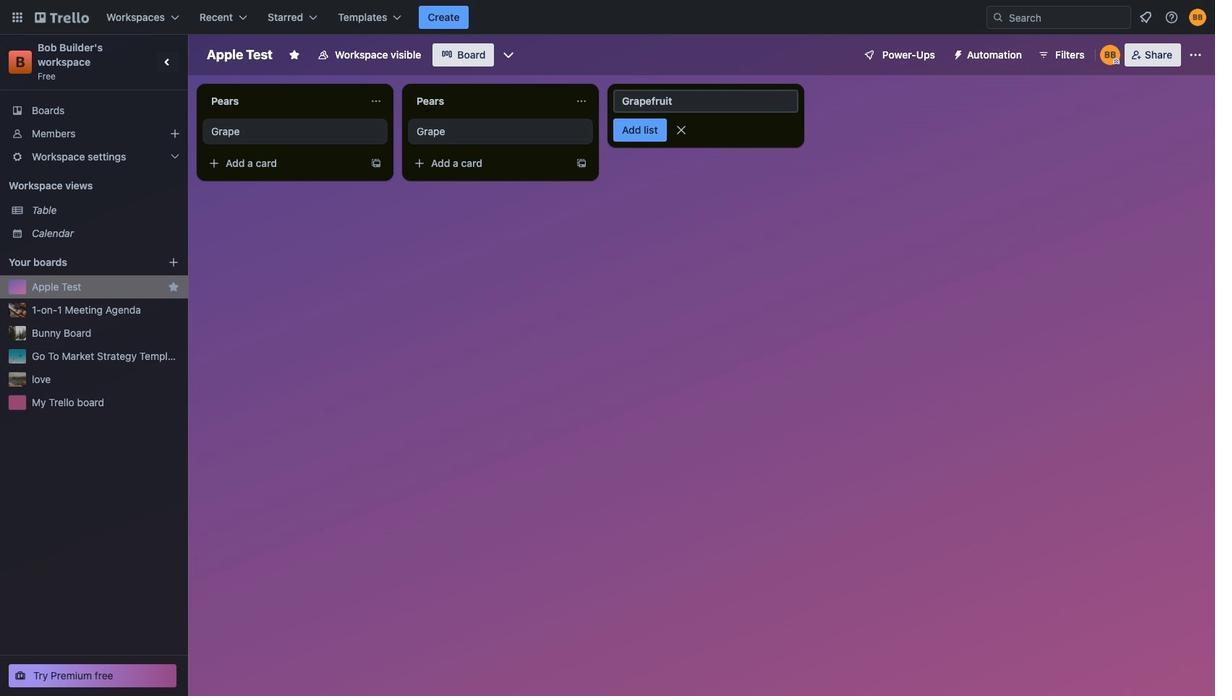 Task type: describe. For each thing, give the bounding box(es) containing it.
add board image
[[168, 257, 179, 269]]

0 horizontal spatial bob builder (bobbuilder40) image
[[1101, 45, 1121, 65]]

this member is an admin of this board. image
[[1114, 59, 1120, 65]]

switch to… image
[[10, 10, 25, 25]]

search image
[[993, 12, 1005, 23]]

sm image
[[947, 43, 968, 64]]

your boards with 6 items element
[[9, 254, 146, 271]]

star or unstar board image
[[289, 49, 300, 61]]

Board name text field
[[200, 43, 280, 67]]

Enter list title… text field
[[614, 90, 799, 113]]

primary element
[[0, 0, 1216, 35]]

back to home image
[[35, 6, 89, 29]]

show menu image
[[1189, 48, 1204, 62]]

workspace navigation collapse icon image
[[158, 52, 178, 72]]



Task type: vqa. For each thing, say whether or not it's contained in the screenshot.
Search Field
yes



Task type: locate. For each thing, give the bounding box(es) containing it.
customize views image
[[502, 48, 516, 62]]

1 vertical spatial bob builder (bobbuilder40) image
[[1101, 45, 1121, 65]]

cancel list editing image
[[674, 123, 689, 138]]

bob builder (bobbuilder40) image
[[1190, 9, 1207, 26], [1101, 45, 1121, 65]]

bob builder (bobbuilder40) image down search field
[[1101, 45, 1121, 65]]

None text field
[[408, 90, 570, 113]]

Search field
[[1005, 7, 1131, 28]]

0 notifications image
[[1138, 9, 1155, 26]]

starred icon image
[[168, 282, 179, 293]]

open information menu image
[[1165, 10, 1180, 25]]

create from template… image
[[576, 158, 588, 169]]

bob builder (bobbuilder40) image right open information menu icon
[[1190, 9, 1207, 26]]

create from template… image
[[371, 158, 382, 169]]

1 horizontal spatial bob builder (bobbuilder40) image
[[1190, 9, 1207, 26]]

0 vertical spatial bob builder (bobbuilder40) image
[[1190, 9, 1207, 26]]

None text field
[[203, 90, 365, 113]]



